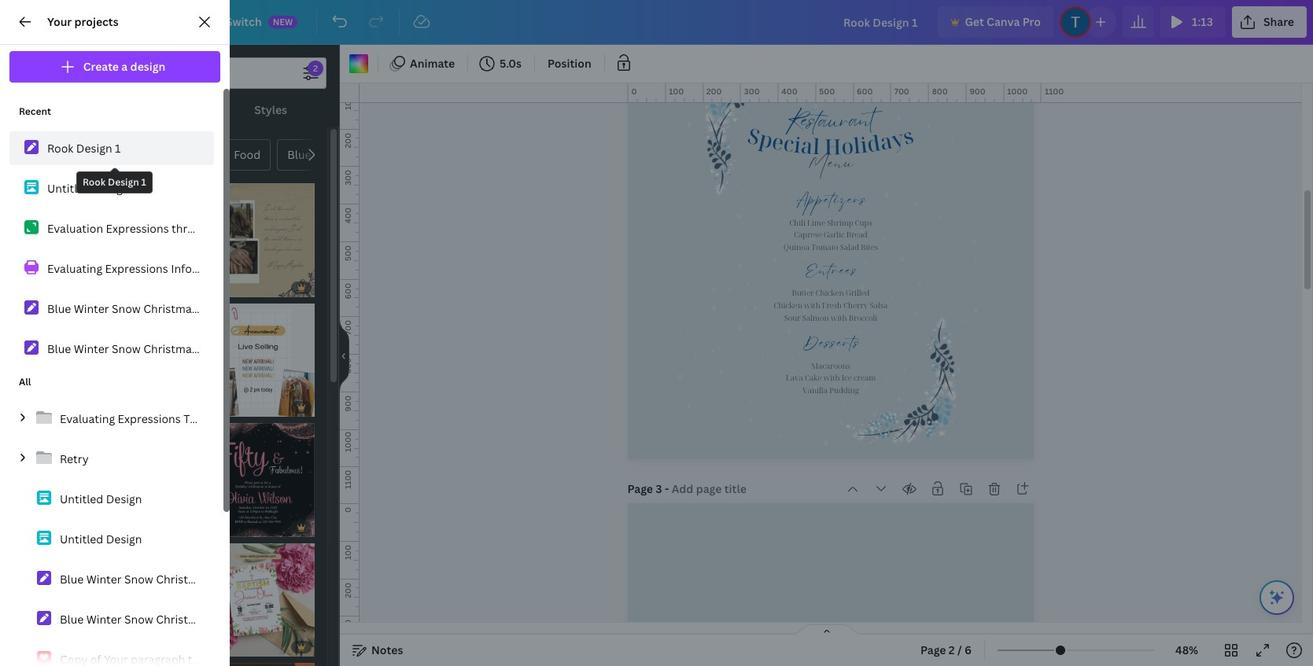 Task type: vqa. For each thing, say whether or not it's contained in the screenshot.
"PRINT"
no



Task type: describe. For each thing, give the bounding box(es) containing it.
projects button
[[0, 385, 57, 442]]

evaluating for evaluating expressions through pemdas
[[60, 411, 115, 426]]

2 vertical spatial untitled design
[[60, 532, 142, 547]]

cream
[[853, 373, 876, 383]]

/
[[958, 643, 962, 658]]

christmas for 4th blue winter snow christmas menu link from the bottom of the page
[[143, 301, 197, 316]]

page for page 2 / 6
[[921, 643, 946, 658]]

main menu bar
[[0, 0, 1314, 45]]

macaroons
[[811, 361, 850, 371]]

sour
[[784, 313, 801, 323]]

blue for 3rd blue winter snow christmas menu link from the top
[[60, 572, 84, 587]]

Design title text field
[[831, 6, 932, 38]]

vanilla
[[802, 385, 828, 396]]

through
[[184, 411, 228, 426]]

snow for 3rd blue winter snow christmas menu link from the top
[[124, 572, 153, 587]]

page 2 / 6
[[921, 643, 972, 658]]

blue button
[[277, 139, 322, 171]]

quinoa
[[784, 242, 810, 252]]

magic switch
[[191, 14, 262, 29]]

untitled for 2nd untitled design link from the top of the page
[[60, 491, 103, 506]]

get
[[965, 14, 984, 29]]

fresh
[[822, 300, 842, 311]]

infographic
[[171, 261, 232, 276]]

home
[[63, 14, 95, 29]]

5.0s button
[[475, 51, 528, 76]]

design
[[130, 59, 166, 74]]

entrees
[[805, 270, 858, 288]]

salmon
[[802, 313, 829, 323]]

design for 1st untitled design link from the top
[[93, 181, 129, 196]]

christmas button
[[81, 139, 155, 171]]

with inside desserts macaroons lava cake with ice cream vanilla pudding
[[823, 373, 840, 383]]

christmas for second blue winter snow christmas menu link
[[143, 341, 197, 356]]

1 vertical spatial untitled design
[[60, 491, 142, 506]]

expressions for through
[[118, 411, 181, 426]]

list containing rook design 1
[[9, 95, 328, 366]]

snow for 4th blue winter snow christmas menu link from the top of the page
[[124, 612, 153, 627]]

winter for 4th blue winter snow christmas menu link from the bottom of the page
[[74, 301, 109, 316]]

neutral brown modern shop live selling instagram post image
[[81, 663, 195, 667]]

get canva pro button
[[938, 6, 1054, 38]]

get canva pro
[[965, 14, 1041, 29]]

uploads
[[12, 304, 44, 315]]

0 horizontal spatial chicken
[[774, 300, 802, 311]]

snow for second blue winter snow christmas menu link
[[112, 341, 141, 356]]

hide image
[[339, 318, 349, 394]]

rook design 1 button
[[9, 131, 214, 165]]

list containing evaluating expressions through pemdas
[[9, 366, 276, 667]]

create a design button
[[9, 51, 220, 83]]

shrimp
[[827, 217, 853, 228]]

6
[[965, 643, 972, 658]]

page 3 -
[[628, 482, 672, 497]]

beige neutral modern live selling instagram post group
[[201, 303, 315, 417]]

brown illustrative scrapbook bonifacio day instagram post image
[[81, 183, 195, 297]]

4 blue winter snow christmas menu link from the top
[[9, 603, 242, 637]]

home link
[[50, 6, 108, 38]]

notes button
[[346, 638, 410, 663]]

evaluation
[[47, 221, 103, 236]]

evaluating expressions through pemdas
[[60, 411, 276, 426]]

pro
[[1023, 14, 1041, 29]]

ice
[[841, 373, 852, 383]]

evaluating expressions infographic
[[47, 261, 232, 276]]

1 horizontal spatial 1
[[141, 176, 146, 189]]

green and beige natural pinoy fashion instagram post image
[[81, 543, 195, 657]]

styles
[[254, 102, 287, 117]]

cherry
[[844, 300, 868, 311]]

grilled
[[846, 288, 870, 298]]

1 blue winter snow christmas menu link from the top
[[9, 292, 230, 326]]

;
[[27, 545, 29, 555]]

your projects
[[47, 14, 119, 29]]

evaluation expressions through pemdas whiteboard
[[47, 221, 328, 236]]

lime
[[807, 217, 825, 228]]

create
[[83, 59, 119, 74]]

draw button
[[0, 328, 57, 385]]

3 untitled design link from the top
[[9, 523, 214, 556]]

brown and charcoal quote vintage modern filipiñana wedding instagram post image
[[201, 183, 315, 297]]

2
[[949, 643, 955, 658]]

notes
[[371, 643, 403, 658]]

salsa
[[870, 300, 888, 311]]

garlic
[[824, 230, 845, 240]]

beige neutral modern live selling instagram post image
[[201, 303, 315, 417]]

desserts
[[803, 343, 860, 361]]

expressions for infographic
[[105, 261, 168, 276]]

create a design
[[83, 59, 166, 74]]

entrees butter chicken grilled chicken with fresh cherry salsa sour salmon with broccoli
[[774, 270, 888, 323]]

text button
[[0, 158, 57, 215]]

1:13 button
[[1161, 6, 1226, 38]]

butter
[[792, 288, 814, 298]]

show pages image
[[789, 624, 865, 637]]

cake
[[805, 373, 822, 383]]

pudding
[[829, 385, 859, 396]]

evaluation expressions through pemdas whiteboard link
[[9, 212, 328, 246]]

elements
[[10, 134, 46, 145]]

bread
[[846, 230, 867, 240]]

projects
[[13, 417, 44, 428]]

black and rose gold fifty and fabulous 50th birthday invitation image
[[201, 423, 315, 537]]

beige and pink floral baptism invitation mockup instagram post group
[[201, 543, 315, 657]]

cups
[[855, 217, 872, 228]]

all
[[19, 375, 31, 389]]

blue inside button
[[287, 147, 311, 162]]

winter for 4th blue winter snow christmas menu link from the top of the page
[[86, 612, 122, 627]]

elements button
[[0, 102, 57, 158]]

1 untitled design link from the top
[[9, 172, 214, 205]]

-
[[665, 482, 669, 497]]

untitled for 1st untitled design link from the top
[[47, 181, 91, 196]]



Task type: locate. For each thing, give the bounding box(es) containing it.
with
[[804, 300, 820, 311], [831, 313, 847, 323], [823, 373, 840, 383]]

text
[[20, 190, 36, 201]]

evaluating expressions infographic link
[[9, 252, 232, 286]]

0 horizontal spatial rook
[[47, 140, 74, 155]]

blue winter snow christmas menu link down evaluating expressions infographic link
[[9, 292, 230, 326]]

1 vertical spatial evaluating
[[60, 411, 115, 426]]

design for 2nd untitled design link from the top of the page
[[106, 491, 142, 506]]

beige and pink floral baptism invitation mockup instagram post image
[[201, 543, 315, 657]]

christmas inside button
[[91, 147, 145, 162]]

pemdas for through
[[230, 411, 276, 426]]

blue winter snow christmas menu link up the evaluating expressions through pemdas button
[[9, 332, 230, 366]]

2 untitled design link from the top
[[9, 482, 214, 516]]

design
[[15, 77, 41, 88], [76, 140, 112, 155], [108, 176, 139, 189], [93, 181, 129, 196], [106, 491, 142, 506], [106, 532, 142, 547]]

2 vertical spatial with
[[823, 373, 840, 383]]

0 vertical spatial pemdas
[[217, 221, 263, 236]]

blue winter snow christmas menu
[[47, 301, 230, 316], [47, 341, 230, 356], [60, 572, 242, 587], [60, 612, 242, 627]]

food
[[234, 147, 261, 162]]

projects
[[74, 14, 119, 29]]

evaluating expressions through pemdas button
[[9, 402, 276, 436]]

1 list from the top
[[9, 95, 328, 366]]

caprese
[[794, 230, 822, 240]]

retry button
[[9, 442, 214, 476]]

appetizers
[[796, 199, 867, 217]]

expressions for through
[[106, 221, 169, 236]]

0 horizontal spatial 1
[[115, 140, 121, 155]]

winter for 3rd blue winter snow christmas menu link from the top
[[86, 572, 122, 587]]

1
[[115, 140, 121, 155], [141, 176, 146, 189]]

2 vertical spatial expressions
[[118, 411, 181, 426]]

1 vertical spatial expressions
[[105, 261, 168, 276]]

chili
[[789, 217, 805, 228]]

1 vertical spatial chicken
[[774, 300, 802, 311]]

1 vertical spatial 1
[[141, 176, 146, 189]]

0 vertical spatial evaluating
[[47, 261, 102, 276]]

blue winter snow christmas menu link
[[9, 292, 230, 326], [9, 332, 230, 366], [9, 563, 242, 597], [9, 603, 242, 637]]

expressions up "retry" button
[[118, 411, 181, 426]]

3 blue winter snow christmas menu link from the top
[[9, 563, 242, 597]]

switch
[[226, 14, 262, 29]]

1 inside button
[[115, 140, 121, 155]]

untitled for first untitled design link from the bottom
[[60, 532, 103, 547]]

untitled
[[47, 181, 91, 196], [60, 491, 103, 506], [60, 532, 103, 547]]

with up salmon
[[804, 300, 820, 311]]

untitled up evaluation
[[47, 181, 91, 196]]

food button
[[224, 139, 271, 171]]

1 vertical spatial untitled design link
[[9, 482, 214, 516]]

pemdas inside button
[[230, 411, 276, 426]]

0 vertical spatial with
[[804, 300, 820, 311]]

design for rook design 1 button
[[76, 140, 112, 155]]

3
[[656, 482, 662, 497]]

styles button
[[215, 95, 327, 125]]

edsa people power anniversary instagram post image
[[201, 663, 315, 667]]

rook right elements
[[47, 140, 74, 155]]

with down macaroons
[[823, 373, 840, 383]]

winter
[[74, 301, 109, 316], [74, 341, 109, 356], [86, 572, 122, 587], [86, 612, 122, 627]]

Page title text field
[[672, 482, 748, 497]]

0 vertical spatial untitled design link
[[9, 172, 214, 205]]

evaluating down evaluation
[[47, 261, 102, 276]]

blue for 4th blue winter snow christmas menu link from the bottom of the page
[[47, 301, 71, 316]]

0 vertical spatial chicken
[[816, 288, 844, 298]]

2 list from the top
[[9, 366, 276, 667]]

page 2 / 6 button
[[915, 638, 978, 663]]

winter for second blue winter snow christmas menu link
[[74, 341, 109, 356]]

Search templates search field
[[113, 58, 295, 88]]

chili lime shrimp cups caprese garlic bread quinoa tomato salad bites
[[784, 217, 878, 252]]

0 horizontal spatial page
[[628, 482, 653, 497]]

menu
[[808, 162, 855, 182], [200, 301, 230, 316], [200, 341, 230, 356], [213, 572, 242, 587], [213, 612, 242, 627]]

with down fresh
[[831, 313, 847, 323]]

cream green soft cute baby christening instagram post image
[[81, 423, 195, 537]]

expressions inside button
[[118, 411, 181, 426]]

untitled design link
[[9, 172, 214, 205], [9, 482, 214, 516], [9, 523, 214, 556]]

0 vertical spatial rook design 1
[[47, 140, 121, 155]]

christmas for 4th blue winter snow christmas menu link from the top of the page
[[156, 612, 210, 627]]

page inside page 2 / 6 button
[[921, 643, 946, 658]]

a
[[121, 59, 128, 74]]

page
[[628, 482, 653, 497], [921, 643, 946, 658]]

whiteboard
[[265, 221, 328, 236]]

chicken up sour
[[774, 300, 802, 311]]

brown and charcoal quote vintage modern filipiñana wedding instagram post group
[[201, 183, 315, 297]]

0 vertical spatial rook
[[47, 140, 74, 155]]

1 horizontal spatial rook
[[83, 176, 106, 189]]

magic
[[191, 14, 223, 29]]

rook down christmas button
[[83, 176, 106, 189]]

untitled right ;
[[60, 532, 103, 547]]

tomato
[[811, 242, 838, 252]]

1 vertical spatial rook
[[83, 176, 106, 189]]

teacher
[[2, 543, 32, 554]]

1 vertical spatial with
[[831, 313, 847, 323]]

blue winter snow christmas menu link down the keys
[[9, 563, 242, 597]]

teacher answer keys
[[2, 543, 80, 554]]

snow
[[112, 301, 141, 316], [112, 341, 141, 356], [124, 572, 153, 587], [124, 612, 153, 627]]

blue
[[287, 147, 311, 162], [47, 301, 71, 316], [47, 341, 71, 356], [60, 572, 84, 587], [60, 612, 84, 627]]

design inside side panel tab list
[[15, 77, 41, 88]]

uploads button
[[0, 272, 57, 328]]

rook design 1 inside button
[[47, 140, 121, 155]]

0 vertical spatial untitled
[[47, 181, 91, 196]]

blue for second blue winter snow christmas menu link
[[47, 341, 71, 356]]

christmas
[[91, 147, 145, 162], [143, 301, 197, 316], [143, 341, 197, 356], [156, 572, 210, 587], [156, 612, 210, 627]]

draw
[[18, 360, 38, 371]]

brand button
[[0, 215, 57, 272]]

2 vertical spatial untitled design link
[[9, 523, 214, 556]]

through
[[172, 221, 214, 236]]

retry
[[60, 451, 89, 466]]

0 vertical spatial expressions
[[106, 221, 169, 236]]

evaluating for evaluating expressions infographic
[[47, 261, 102, 276]]

1 vertical spatial untitled
[[60, 491, 103, 506]]

page for page 3 -
[[628, 482, 653, 497]]

expressions up evaluating expressions infographic
[[106, 221, 169, 236]]

pemdas for through
[[217, 221, 263, 236]]

rook
[[47, 140, 74, 155], [83, 176, 106, 189]]

evaluating inside button
[[60, 411, 115, 426]]

2 blue winter snow christmas menu link from the top
[[9, 332, 230, 366]]

snow for 4th blue winter snow christmas menu link from the bottom of the page
[[112, 301, 141, 316]]

evaluating
[[47, 261, 102, 276], [60, 411, 115, 426]]

canva
[[987, 14, 1020, 29]]

evaluating up retry
[[60, 411, 115, 426]]

design for first untitled design link from the bottom
[[106, 532, 142, 547]]

salad
[[840, 242, 859, 252]]

1 vertical spatial rook design 1
[[83, 176, 146, 189]]

untitled down retry
[[60, 491, 103, 506]]

your
[[47, 14, 72, 29]]

page left 2
[[921, 643, 946, 658]]

rook design 1
[[47, 140, 121, 155], [83, 176, 146, 189]]

rook design 1 down christmas button
[[83, 176, 146, 189]]

1:13
[[1192, 14, 1214, 29]]

black and rose gold fifty and fabulous 50th birthday invitation group
[[201, 423, 315, 537]]

new
[[273, 16, 293, 28]]

side panel tab list
[[0, 45, 80, 567]]

rook inside button
[[47, 140, 74, 155]]

0 vertical spatial 1
[[115, 140, 121, 155]]

answer
[[34, 543, 61, 554]]

brown and beige bonifacio day instagram post image
[[81, 303, 195, 417]]

1 horizontal spatial page
[[921, 643, 946, 658]]

rook design 1 right elements
[[47, 140, 121, 155]]

christmas for 3rd blue winter snow christmas menu link from the top
[[156, 572, 210, 587]]

list
[[9, 95, 328, 366], [9, 366, 276, 667]]

chicken
[[816, 288, 844, 298], [774, 300, 802, 311]]

1 vertical spatial page
[[921, 643, 946, 658]]

blue for 4th blue winter snow christmas menu link from the top of the page
[[60, 612, 84, 627]]

0 vertical spatial untitled design
[[47, 181, 129, 196]]

chicken up fresh
[[816, 288, 844, 298]]

broccoli
[[849, 313, 877, 323]]

1 horizontal spatial chicken
[[816, 288, 844, 298]]

design button
[[0, 45, 57, 102]]

canva assistant image
[[1268, 589, 1287, 608]]

1 vertical spatial pemdas
[[230, 411, 276, 426]]

brand
[[17, 247, 40, 258]]

5.0s
[[500, 56, 522, 71]]

expressions down the evaluation expressions through pemdas whiteboard link
[[105, 261, 168, 276]]

0 vertical spatial page
[[628, 482, 653, 497]]

expressions
[[106, 221, 169, 236], [105, 261, 168, 276], [118, 411, 181, 426]]

blue winter snow christmas menu link up neutral brown modern shop live selling instagram post image
[[9, 603, 242, 637]]

desserts macaroons lava cake with ice cream vanilla pudding
[[786, 343, 876, 396]]

2 vertical spatial untitled
[[60, 532, 103, 547]]

lava
[[786, 373, 803, 383]]

page left the 3
[[628, 482, 653, 497]]

keys
[[63, 543, 80, 554]]



